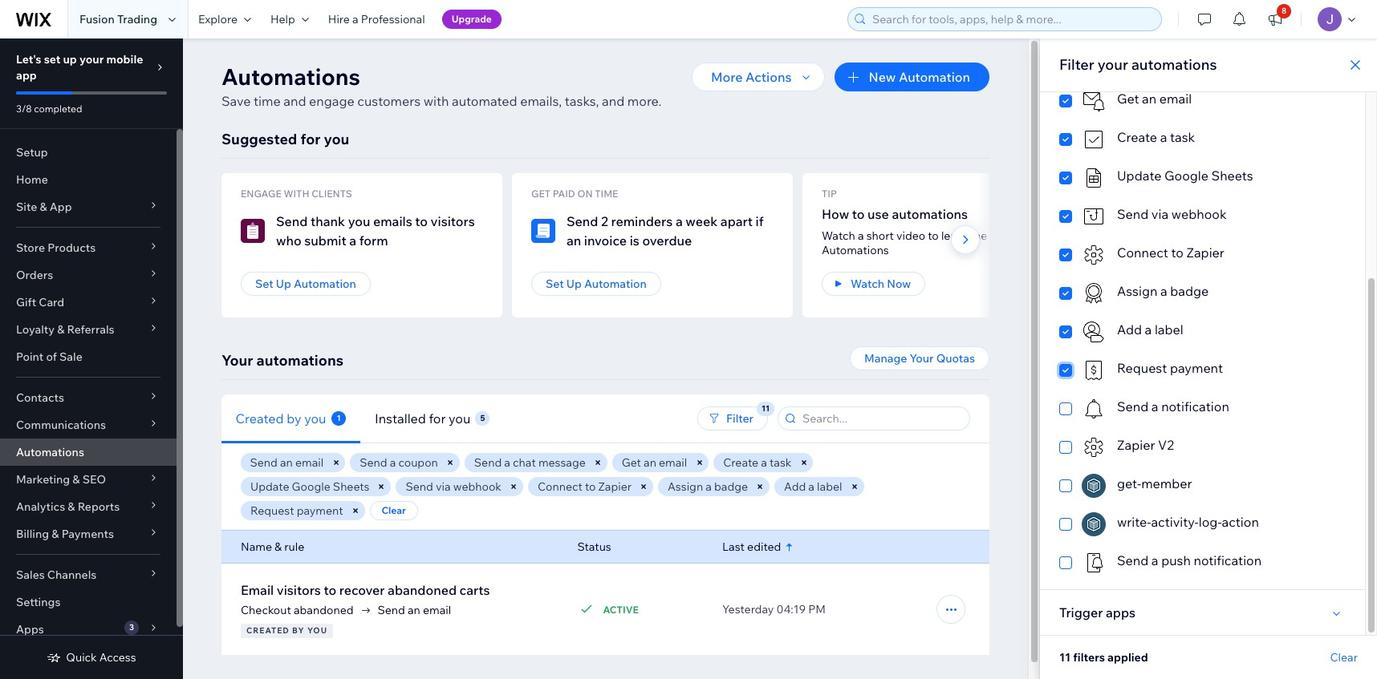 Task type: locate. For each thing, give the bounding box(es) containing it.
get inside checkbox
[[1117, 91, 1140, 107]]

via down update google sheets checkbox
[[1152, 206, 1169, 222]]

zapier up the status at left
[[598, 480, 632, 495]]

a inside send thank you emails to visitors who submit a form
[[349, 233, 357, 249]]

1 set up automation from the left
[[255, 277, 356, 291]]

create a task
[[1117, 129, 1195, 145], [724, 456, 792, 470]]

automations up time
[[222, 63, 360, 91]]

create a task inside create a task option
[[1117, 129, 1195, 145]]

you for suggested
[[324, 130, 349, 149]]

of
[[1026, 229, 1036, 243], [46, 350, 57, 364]]

connect to zapier down send via webhook checkbox
[[1117, 245, 1225, 261]]

set up automation down invoice
[[546, 277, 647, 291]]

automations up watch now button
[[822, 243, 889, 258]]

abandoned left 'carts'
[[388, 583, 457, 599]]

create down filter your automations in the top right of the page
[[1117, 129, 1158, 145]]

1 vertical spatial via
[[436, 480, 451, 495]]

automations up video
[[892, 206, 968, 222]]

1 horizontal spatial abandoned
[[388, 583, 457, 599]]

1 vertical spatial assign
[[668, 480, 703, 495]]

1 vertical spatial create a task
[[724, 456, 792, 470]]

webhook down update google sheets checkbox
[[1172, 206, 1227, 222]]

home
[[16, 173, 48, 187]]

1 horizontal spatial automation
[[584, 277, 647, 291]]

0 horizontal spatial connect
[[538, 480, 583, 495]]

for down engage
[[301, 130, 321, 149]]

update down create a task option
[[1117, 168, 1162, 184]]

connect down send via webhook checkbox
[[1117, 245, 1169, 261]]

0 horizontal spatial set
[[255, 277, 273, 291]]

webhook down send a chat message
[[453, 480, 502, 495]]

4 category image from the top
[[1082, 359, 1106, 383]]

connect to zapier inside option
[[1117, 245, 1225, 261]]

1 set up automation button from the left
[[241, 272, 371, 296]]

automations inside "sidebar" element
[[16, 446, 84, 460]]

1 your from the left
[[222, 352, 253, 370]]

filter your automations
[[1060, 55, 1217, 74]]

0 vertical spatial add
[[1117, 322, 1142, 338]]

0 horizontal spatial update
[[250, 480, 289, 495]]

for inside tab list
[[429, 411, 446, 427]]

payment down add a label option
[[1170, 360, 1223, 376]]

1 vertical spatial request
[[250, 504, 294, 519]]

0 horizontal spatial and
[[284, 93, 306, 109]]

set up automation button
[[241, 272, 371, 296], [531, 272, 661, 296]]

add
[[1117, 322, 1142, 338], [784, 480, 806, 495]]

2 your from the left
[[910, 352, 934, 366]]

& left the seo on the left of the page
[[72, 473, 80, 487]]

1 horizontal spatial filter
[[1060, 55, 1095, 74]]

1 vertical spatial notification
[[1194, 553, 1262, 569]]

& for marketing
[[72, 473, 80, 487]]

& for loyalty
[[57, 323, 65, 337]]

0 vertical spatial automations
[[222, 63, 360, 91]]

sheets
[[1212, 168, 1254, 184], [333, 480, 370, 495]]

1 horizontal spatial of
[[1026, 229, 1036, 243]]

update google sheets
[[1117, 168, 1254, 184], [250, 480, 370, 495]]

0 vertical spatial abandoned
[[388, 583, 457, 599]]

0 vertical spatial via
[[1152, 206, 1169, 222]]

gift card
[[16, 295, 64, 310]]

tip how to use automations watch a short video to learn the basics of wix automations
[[822, 188, 1058, 258]]

category image for get-member
[[1082, 474, 1106, 499]]

automations up get an email checkbox
[[1132, 55, 1217, 74]]

professional
[[361, 12, 425, 26]]

how
[[822, 206, 850, 222]]

to inside send thank you emails to visitors who submit a form
[[415, 214, 428, 230]]

automations up by
[[257, 352, 344, 370]]

2 category image from the top
[[1082, 166, 1106, 190]]

2 up from the left
[[567, 277, 582, 291]]

Create a task checkbox
[[1060, 128, 1346, 152]]

category image for send a push notification
[[1082, 551, 1106, 576]]

request up name & rule
[[250, 504, 294, 519]]

week
[[686, 214, 718, 230]]

site & app button
[[0, 193, 177, 221]]

via down coupon
[[436, 480, 451, 495]]

notification down request payment checkbox
[[1162, 399, 1230, 415]]

1 vertical spatial automations
[[892, 206, 968, 222]]

up for send 2 reminders a week apart if an invoice is overdue
[[567, 277, 582, 291]]

2 set up automation button from the left
[[531, 272, 661, 296]]

yesterday
[[723, 603, 774, 617]]

your inside button
[[910, 352, 934, 366]]

connect to zapier down message
[[538, 480, 632, 495]]

set
[[44, 52, 60, 67]]

site
[[16, 200, 37, 214]]

0 horizontal spatial add a label
[[784, 480, 842, 495]]

task
[[1170, 129, 1195, 145], [770, 456, 792, 470]]

zapier inside option
[[1117, 438, 1156, 454]]

sheets down send a coupon
[[333, 480, 370, 495]]

1 vertical spatial filter
[[726, 412, 754, 426]]

0 vertical spatial send via webhook
[[1117, 206, 1227, 222]]

1 horizontal spatial and
[[602, 93, 625, 109]]

to down send via webhook checkbox
[[1172, 245, 1184, 261]]

filters
[[1074, 651, 1105, 665]]

0 horizontal spatial automations
[[16, 446, 84, 460]]

watch left now
[[851, 277, 885, 291]]

1 vertical spatial sheets
[[333, 480, 370, 495]]

abandoned
[[388, 583, 457, 599], [294, 604, 354, 618]]

Update Google Sheets checkbox
[[1060, 166, 1346, 190]]

1 vertical spatial update google sheets
[[250, 480, 370, 495]]

send down 'email visitors to recover abandoned carts'
[[378, 604, 405, 618]]

0 horizontal spatial clear
[[382, 505, 406, 517]]

loyalty
[[16, 323, 55, 337]]

1 horizontal spatial automations
[[892, 206, 968, 222]]

0 vertical spatial of
[[1026, 229, 1036, 243]]

get down filter your automations in the top right of the page
[[1117, 91, 1140, 107]]

6 category image from the top
[[1082, 551, 1106, 576]]

send down the write-
[[1117, 553, 1149, 569]]

automation right "new"
[[899, 69, 971, 85]]

1 vertical spatial watch
[[851, 277, 885, 291]]

clear inside button
[[382, 505, 406, 517]]

your
[[79, 52, 104, 67], [1098, 55, 1129, 74]]

category image for create a task
[[1082, 128, 1106, 152]]

automation down the submit
[[294, 277, 356, 291]]

category image for write-activity-log-action
[[1082, 513, 1106, 537]]

0 vertical spatial google
[[1165, 168, 1209, 184]]

get an email inside get an email checkbox
[[1117, 91, 1192, 107]]

you for created
[[305, 411, 327, 427]]

a inside 'send 2 reminders a week apart if an invoice is overdue'
[[676, 214, 683, 230]]

notification down action
[[1194, 553, 1262, 569]]

sales channels button
[[0, 562, 177, 589]]

clear button
[[370, 502, 418, 521], [1331, 651, 1358, 665]]

set for send thank you emails to visitors who submit a form
[[255, 277, 273, 291]]

& left rule
[[275, 540, 282, 555]]

2 vertical spatial automations
[[257, 352, 344, 370]]

1 category image from the top
[[1082, 89, 1106, 113]]

0 vertical spatial badge
[[1171, 283, 1209, 299]]

0 horizontal spatial google
[[292, 480, 331, 495]]

0 vertical spatial task
[[1170, 129, 1195, 145]]

badge up last
[[714, 480, 748, 495]]

create a task down get an email checkbox
[[1117, 129, 1195, 145]]

0 horizontal spatial set up automation button
[[241, 272, 371, 296]]

engage with clients
[[241, 188, 352, 200]]

via
[[1152, 206, 1169, 222], [436, 480, 451, 495]]

send up zapier v2
[[1117, 399, 1149, 415]]

send an email down the created by you
[[250, 456, 324, 470]]

and right time
[[284, 93, 306, 109]]

view summary button
[[797, 596, 927, 625]]

0 vertical spatial webhook
[[1172, 206, 1227, 222]]

payment up rule
[[297, 504, 343, 519]]

paid
[[553, 188, 575, 200]]

a inside the tip how to use automations watch a short video to learn the basics of wix automations
[[858, 229, 864, 243]]

5 category image from the top
[[1082, 397, 1106, 421]]

send a coupon
[[360, 456, 439, 470]]

1 horizontal spatial add a label
[[1117, 322, 1184, 338]]

to left recover
[[324, 583, 336, 599]]

watch down how
[[822, 229, 856, 243]]

zapier left v2 at the right bottom of page
[[1117, 438, 1156, 454]]

for right installed at the left
[[429, 411, 446, 427]]

label inside option
[[1155, 322, 1184, 338]]

abandoned up you
[[294, 604, 354, 618]]

and left more.
[[602, 93, 625, 109]]

store products button
[[0, 234, 177, 262]]

sheets down create a task option
[[1212, 168, 1254, 184]]

visitors right emails
[[431, 214, 475, 230]]

list containing how to use automations
[[222, 173, 1374, 318]]

1 horizontal spatial up
[[567, 277, 582, 291]]

category image for request payment
[[1082, 359, 1106, 383]]

& left reports
[[68, 500, 75, 515]]

of left the wix
[[1026, 229, 1036, 243]]

set up automation button down invoice
[[531, 272, 661, 296]]

list
[[222, 173, 1374, 318]]

3 category image from the top
[[1082, 282, 1106, 306]]

Zapier V2 checkbox
[[1060, 436, 1346, 460]]

and
[[284, 93, 306, 109], [602, 93, 625, 109]]

add a label
[[1117, 322, 1184, 338], [784, 480, 842, 495]]

to left use
[[852, 206, 865, 222]]

send via webhook down update google sheets checkbox
[[1117, 206, 1227, 222]]

rule
[[284, 540, 305, 555]]

set up automation button for submit
[[241, 272, 371, 296]]

to down message
[[585, 480, 596, 495]]

0 vertical spatial connect
[[1117, 245, 1169, 261]]

badge down connect to zapier option
[[1171, 283, 1209, 299]]

1 vertical spatial badge
[[714, 480, 748, 495]]

a inside option
[[1145, 322, 1152, 338]]

2 vertical spatial automations
[[16, 446, 84, 460]]

1 horizontal spatial set up automation button
[[531, 272, 661, 296]]

send up who
[[276, 214, 308, 230]]

0 vertical spatial visitors
[[431, 214, 475, 230]]

of left sale
[[46, 350, 57, 364]]

1 vertical spatial abandoned
[[294, 604, 354, 618]]

get an email
[[1117, 91, 1192, 107], [622, 456, 688, 470]]

for
[[301, 130, 321, 149], [429, 411, 446, 427]]

0 vertical spatial clear button
[[370, 502, 418, 521]]

google up rule
[[292, 480, 331, 495]]

webhook
[[1172, 206, 1227, 222], [453, 480, 502, 495]]

with
[[424, 93, 449, 109]]

0 vertical spatial create
[[1117, 129, 1158, 145]]

0 horizontal spatial task
[[770, 456, 792, 470]]

for for installed
[[429, 411, 446, 427]]

badge
[[1171, 283, 1209, 299], [714, 480, 748, 495]]

update google sheets up rule
[[250, 480, 370, 495]]

you up "form"
[[348, 214, 370, 230]]

0 vertical spatial request payment
[[1117, 360, 1223, 376]]

Send via webhook checkbox
[[1060, 205, 1346, 229]]

automations
[[222, 63, 360, 91], [822, 243, 889, 258], [16, 446, 84, 460]]

filter for filter
[[726, 412, 754, 426]]

label
[[1155, 322, 1184, 338], [817, 480, 842, 495]]

of inside "sidebar" element
[[46, 350, 57, 364]]

0 horizontal spatial send an email
[[250, 456, 324, 470]]

0 horizontal spatial connect to zapier
[[538, 480, 632, 495]]

an inside 'send 2 reminders a week apart if an invoice is overdue'
[[567, 233, 581, 249]]

category image
[[1082, 89, 1106, 113], [1082, 166, 1106, 190], [1082, 282, 1106, 306], [1082, 359, 1106, 383], [1082, 397, 1106, 421], [1082, 551, 1106, 576]]

2 horizontal spatial automations
[[1132, 55, 1217, 74]]

2 set up automation from the left
[[546, 277, 647, 291]]

1 vertical spatial request payment
[[250, 504, 343, 519]]

send a notification
[[1117, 399, 1230, 415]]

1 vertical spatial connect
[[538, 480, 583, 495]]

update up name & rule
[[250, 480, 289, 495]]

zapier down send via webhook checkbox
[[1187, 245, 1225, 261]]

1 vertical spatial update
[[250, 480, 289, 495]]

notification inside 'option'
[[1162, 399, 1230, 415]]

your up created
[[222, 352, 253, 370]]

1 set from the left
[[255, 277, 273, 291]]

1 horizontal spatial badge
[[1171, 283, 1209, 299]]

0 vertical spatial for
[[301, 130, 321, 149]]

store
[[16, 241, 45, 255]]

manage your quotas
[[865, 352, 975, 366]]

actions
[[746, 69, 792, 85]]

0 vertical spatial automations
[[1132, 55, 1217, 74]]

your left quotas
[[910, 352, 934, 366]]

manage your quotas button
[[850, 347, 990, 371]]

tab list
[[222, 395, 612, 444]]

orders
[[16, 268, 53, 283]]

automations save time and engage customers with automated emails, tasks, and more.
[[222, 63, 662, 109]]

0 horizontal spatial filter
[[726, 412, 754, 426]]

1 horizontal spatial request payment
[[1117, 360, 1223, 376]]

0 horizontal spatial your
[[79, 52, 104, 67]]

1 horizontal spatial set up automation
[[546, 277, 647, 291]]

sales
[[16, 568, 45, 583]]

0 vertical spatial label
[[1155, 322, 1184, 338]]

set up automation down who
[[255, 277, 356, 291]]

help button
[[261, 0, 319, 39]]

send left 2
[[567, 214, 598, 230]]

request payment up send a notification
[[1117, 360, 1223, 376]]

1 horizontal spatial assign a badge
[[1117, 283, 1209, 299]]

visitors
[[431, 214, 475, 230], [277, 583, 321, 599]]

1 up from the left
[[276, 277, 291, 291]]

you down engage
[[324, 130, 349, 149]]

1 horizontal spatial sheets
[[1212, 168, 1254, 184]]

hire
[[328, 12, 350, 26]]

to right emails
[[415, 214, 428, 230]]

1 vertical spatial connect to zapier
[[538, 480, 632, 495]]

send via webhook down coupon
[[406, 480, 502, 495]]

send down created
[[250, 456, 278, 470]]

& right the site
[[40, 200, 47, 214]]

set
[[255, 277, 273, 291], [546, 277, 564, 291]]

filter inside button
[[726, 412, 754, 426]]

0 vertical spatial get an email
[[1117, 91, 1192, 107]]

send an email down 'email visitors to recover abandoned carts'
[[378, 604, 451, 618]]

11 filters applied
[[1060, 651, 1148, 665]]

1 horizontal spatial connect
[[1117, 245, 1169, 261]]

Get an email checkbox
[[1060, 89, 1346, 113]]

set up automation for submit
[[255, 277, 356, 291]]

point of sale
[[16, 350, 83, 364]]

0 horizontal spatial for
[[301, 130, 321, 149]]

0 vertical spatial create a task
[[1117, 129, 1195, 145]]

0 vertical spatial assign
[[1117, 283, 1158, 299]]

0 vertical spatial notification
[[1162, 399, 1230, 415]]

you left '5'
[[449, 411, 471, 427]]

1 horizontal spatial task
[[1170, 129, 1195, 145]]

connect down message
[[538, 480, 583, 495]]

0 vertical spatial assign a badge
[[1117, 283, 1209, 299]]

form
[[359, 233, 388, 249]]

automation for send 2 reminders a week apart if an invoice is overdue
[[584, 277, 647, 291]]

2 set from the left
[[546, 277, 564, 291]]

0 vertical spatial connect to zapier
[[1117, 245, 1225, 261]]

1 vertical spatial label
[[817, 480, 842, 495]]

& right the billing
[[52, 527, 59, 542]]

create a task down the filter button
[[724, 456, 792, 470]]

up for send thank you emails to visitors who submit a form
[[276, 277, 291, 291]]

1 horizontal spatial request
[[1117, 360, 1167, 376]]

create down the filter button
[[724, 456, 759, 470]]

email visitors to recover abandoned carts
[[241, 583, 490, 599]]

time
[[254, 93, 281, 109]]

automations inside the tip how to use automations watch a short video to learn the basics of wix automations
[[892, 206, 968, 222]]

quick access
[[66, 651, 136, 665]]

category image
[[1082, 128, 1106, 152], [1082, 205, 1106, 229], [241, 219, 265, 243], [531, 219, 556, 243], [1082, 243, 1106, 267], [1082, 320, 1106, 344], [1082, 436, 1106, 460], [1082, 474, 1106, 499], [1082, 513, 1106, 537]]

set up automation button down who
[[241, 272, 371, 296]]

get right message
[[622, 456, 642, 470]]

get
[[531, 188, 551, 200]]

1 horizontal spatial payment
[[1170, 360, 1223, 376]]

clear
[[382, 505, 406, 517], [1331, 651, 1358, 665]]

payments
[[62, 527, 114, 542]]

request inside checkbox
[[1117, 360, 1167, 376]]

category image for send thank you emails to visitors who submit a form
[[241, 219, 265, 243]]

request payment
[[1117, 360, 1223, 376], [250, 504, 343, 519]]

communications button
[[0, 412, 177, 439]]

last
[[723, 540, 745, 555]]

add inside option
[[1117, 322, 1142, 338]]

assign a badge down connect to zapier option
[[1117, 283, 1209, 299]]

1 horizontal spatial send via webhook
[[1117, 206, 1227, 222]]

request payment up rule
[[250, 504, 343, 519]]

you right by
[[305, 411, 327, 427]]

1 horizontal spatial get an email
[[1117, 91, 1192, 107]]

filter button
[[698, 407, 768, 431]]

automations inside automations save time and engage customers with automated emails, tasks, and more.
[[222, 63, 360, 91]]

request
[[1117, 360, 1167, 376], [250, 504, 294, 519]]

0 horizontal spatial via
[[436, 480, 451, 495]]

google down create a task option
[[1165, 168, 1209, 184]]

category image for update google sheets
[[1082, 166, 1106, 190]]

1 horizontal spatial google
[[1165, 168, 1209, 184]]

last edited
[[723, 540, 781, 555]]

manage
[[865, 352, 907, 366]]

connect
[[1117, 245, 1169, 261], [538, 480, 583, 495]]

settings
[[16, 596, 61, 610]]

1 vertical spatial automations
[[822, 243, 889, 258]]

assign a badge up last
[[668, 480, 748, 495]]

request up send a notification
[[1117, 360, 1167, 376]]

3/8 completed
[[16, 103, 82, 115]]

filter for filter your automations
[[1060, 55, 1095, 74]]

automations up marketing
[[16, 446, 84, 460]]

payment
[[1170, 360, 1223, 376], [297, 504, 343, 519]]

& right "loyalty"
[[57, 323, 65, 337]]

0 vertical spatial update google sheets
[[1117, 168, 1254, 184]]

0 horizontal spatial up
[[276, 277, 291, 291]]

automations for automations
[[16, 446, 84, 460]]

billing
[[16, 527, 49, 542]]

you inside send thank you emails to visitors who submit a form
[[348, 214, 370, 230]]

update google sheets down create a task option
[[1117, 168, 1254, 184]]

& for site
[[40, 200, 47, 214]]

send via webhook inside checkbox
[[1117, 206, 1227, 222]]

0 vertical spatial zapier
[[1187, 245, 1225, 261]]

for for suggested
[[301, 130, 321, 149]]

0 horizontal spatial payment
[[297, 504, 343, 519]]

write-activity-log-action checkbox
[[1060, 513, 1346, 537]]

1 horizontal spatial update
[[1117, 168, 1162, 184]]

v2
[[1158, 438, 1174, 454]]

1 horizontal spatial assign
[[1117, 283, 1158, 299]]

referrals
[[67, 323, 114, 337]]

a
[[352, 12, 359, 26], [1161, 129, 1168, 145], [676, 214, 683, 230], [858, 229, 864, 243], [349, 233, 357, 249], [1161, 283, 1168, 299], [1145, 322, 1152, 338], [1152, 399, 1159, 415], [390, 456, 396, 470], [505, 456, 511, 470], [762, 456, 768, 470], [706, 480, 712, 495], [809, 480, 815, 495], [1152, 553, 1159, 569]]

automation down invoice
[[584, 277, 647, 291]]

get-member checkbox
[[1060, 474, 1346, 499]]

a inside 'option'
[[1152, 399, 1159, 415]]

set up automation for an
[[546, 277, 647, 291]]

the
[[970, 229, 988, 243]]

update
[[1117, 168, 1162, 184], [250, 480, 289, 495]]

0 vertical spatial add a label
[[1117, 322, 1184, 338]]

0 vertical spatial watch
[[822, 229, 856, 243]]

&
[[40, 200, 47, 214], [57, 323, 65, 337], [72, 473, 80, 487], [68, 500, 75, 515], [52, 527, 59, 542], [275, 540, 282, 555]]

0 horizontal spatial clear button
[[370, 502, 418, 521]]

1 horizontal spatial clear button
[[1331, 651, 1358, 665]]

visitors up checkout abandoned
[[277, 583, 321, 599]]



Task type: vqa. For each thing, say whether or not it's contained in the screenshot.
14
no



Task type: describe. For each thing, give the bounding box(es) containing it.
time
[[595, 188, 618, 200]]

seo
[[82, 473, 106, 487]]

email inside checkbox
[[1160, 91, 1192, 107]]

save
[[222, 93, 251, 109]]

1 vertical spatial add a label
[[784, 480, 842, 495]]

you for installed
[[449, 411, 471, 427]]

04:19
[[777, 603, 806, 617]]

app
[[50, 200, 72, 214]]

assign a badge inside option
[[1117, 283, 1209, 299]]

quick
[[66, 651, 97, 665]]

category image for send a notification
[[1082, 397, 1106, 421]]

thank
[[311, 214, 345, 230]]

gift
[[16, 295, 36, 310]]

category image for connect to zapier
[[1082, 243, 1106, 267]]

send 2 reminders a week apart if an invoice is overdue
[[567, 214, 764, 249]]

2 and from the left
[[602, 93, 625, 109]]

submit
[[304, 233, 347, 249]]

push
[[1162, 553, 1191, 569]]

0 horizontal spatial assign
[[668, 480, 703, 495]]

installed
[[375, 411, 426, 427]]

send down update google sheets checkbox
[[1117, 206, 1149, 222]]

on
[[578, 188, 593, 200]]

quotas
[[937, 352, 975, 366]]

0 horizontal spatial badge
[[714, 480, 748, 495]]

Connect to Zapier checkbox
[[1060, 243, 1346, 267]]

automations for automations save time and engage customers with automated emails, tasks, and more.
[[222, 63, 360, 91]]

zapier v2
[[1117, 438, 1174, 454]]

video
[[897, 229, 926, 243]]

learn
[[942, 229, 968, 243]]

send down coupon
[[406, 480, 433, 495]]

watch inside button
[[851, 277, 885, 291]]

you for send
[[348, 214, 370, 230]]

send left coupon
[[360, 456, 388, 470]]

emails,
[[520, 93, 562, 109]]

0 horizontal spatial request payment
[[250, 504, 343, 519]]

assign inside option
[[1117, 283, 1158, 299]]

upgrade button
[[442, 10, 502, 29]]

1 horizontal spatial your
[[1098, 55, 1129, 74]]

short
[[867, 229, 894, 243]]

payment inside checkbox
[[1170, 360, 1223, 376]]

chat
[[513, 456, 536, 470]]

clients
[[312, 188, 352, 200]]

category image for send via webhook
[[1082, 205, 1106, 229]]

google inside checkbox
[[1165, 168, 1209, 184]]

1 vertical spatial send an email
[[378, 604, 451, 618]]

send thank you emails to visitors who submit a form
[[276, 214, 475, 249]]

1 vertical spatial clear button
[[1331, 651, 1358, 665]]

via inside checkbox
[[1152, 206, 1169, 222]]

a inside checkbox
[[1152, 553, 1159, 569]]

0 horizontal spatial get
[[622, 456, 642, 470]]

coupon
[[399, 456, 439, 470]]

watch now button
[[822, 272, 926, 296]]

badge inside assign a badge option
[[1171, 283, 1209, 299]]

point of sale link
[[0, 344, 177, 371]]

set up automation button for an
[[531, 272, 661, 296]]

0 horizontal spatial sheets
[[333, 480, 370, 495]]

send left chat
[[475, 456, 502, 470]]

Request payment checkbox
[[1060, 359, 1346, 383]]

billing & payments button
[[0, 521, 177, 548]]

Send a push notification checkbox
[[1060, 551, 1346, 576]]

your inside let's set up your mobile app
[[79, 52, 104, 67]]

0 horizontal spatial get an email
[[622, 456, 688, 470]]

webhook inside send via webhook checkbox
[[1172, 206, 1227, 222]]

0 horizontal spatial webhook
[[453, 480, 502, 495]]

tip
[[822, 188, 837, 200]]

new automation
[[869, 69, 971, 85]]

0 horizontal spatial update google sheets
[[250, 480, 370, 495]]

0 horizontal spatial label
[[817, 480, 842, 495]]

who
[[276, 233, 302, 249]]

orders button
[[0, 262, 177, 289]]

to left learn
[[928, 229, 939, 243]]

zapier inside option
[[1187, 245, 1225, 261]]

card
[[39, 295, 64, 310]]

home link
[[0, 166, 177, 193]]

Assign a badge checkbox
[[1060, 282, 1346, 306]]

Search for tools, apps, help & more... field
[[868, 8, 1157, 31]]

category image for assign a badge
[[1082, 282, 1106, 306]]

installed for you
[[375, 411, 471, 427]]

is
[[630, 233, 640, 249]]

send inside 'option'
[[1117, 399, 1149, 415]]

analytics
[[16, 500, 65, 515]]

create inside option
[[1117, 129, 1158, 145]]

& for analytics
[[68, 500, 75, 515]]

by
[[287, 411, 302, 427]]

3/8
[[16, 103, 32, 115]]

tab list containing created by you
[[222, 395, 612, 444]]

more
[[711, 69, 743, 85]]

view summary
[[817, 602, 908, 618]]

point
[[16, 350, 44, 364]]

with
[[284, 188, 309, 200]]

communications
[[16, 418, 106, 433]]

1 vertical spatial visitors
[[277, 583, 321, 599]]

category image for get an email
[[1082, 89, 1106, 113]]

engage
[[241, 188, 282, 200]]

0 horizontal spatial send via webhook
[[406, 480, 502, 495]]

1 and from the left
[[284, 93, 306, 109]]

0 vertical spatial send an email
[[250, 456, 324, 470]]

1 vertical spatial google
[[292, 480, 331, 495]]

set for send 2 reminders a week apart if an invoice is overdue
[[546, 277, 564, 291]]

channels
[[47, 568, 97, 583]]

view
[[817, 602, 847, 618]]

store products
[[16, 241, 96, 255]]

more actions
[[711, 69, 792, 85]]

completed
[[34, 103, 82, 115]]

2 horizontal spatial automation
[[899, 69, 971, 85]]

connect inside connect to zapier option
[[1117, 245, 1169, 261]]

watch inside the tip how to use automations watch a short video to learn the basics of wix automations
[[822, 229, 856, 243]]

update google sheets inside checkbox
[[1117, 168, 1254, 184]]

category image for send 2 reminders a week apart if an invoice is overdue
[[531, 219, 556, 243]]

of inside the tip how to use automations watch a short video to learn the basics of wix automations
[[1026, 229, 1036, 243]]

automations inside the tip how to use automations watch a short video to learn the basics of wix automations
[[822, 243, 889, 258]]

let's
[[16, 52, 41, 67]]

hire a professional
[[328, 12, 425, 26]]

name & rule
[[241, 540, 305, 555]]

0 horizontal spatial automations
[[257, 352, 344, 370]]

apps
[[1106, 605, 1136, 621]]

1 vertical spatial payment
[[297, 504, 343, 519]]

1 vertical spatial task
[[770, 456, 792, 470]]

visitors inside send thank you emails to visitors who submit a form
[[431, 214, 475, 230]]

new automation button
[[835, 63, 990, 92]]

an inside checkbox
[[1142, 91, 1157, 107]]

log-
[[1199, 515, 1222, 531]]

analytics & reports button
[[0, 494, 177, 521]]

customers
[[357, 93, 421, 109]]

Add a label checkbox
[[1060, 320, 1346, 344]]

& for name
[[275, 540, 282, 555]]

fusion trading
[[79, 12, 157, 26]]

checkout
[[241, 604, 291, 618]]

new
[[869, 69, 896, 85]]

loyalty & referrals
[[16, 323, 114, 337]]

send inside send thank you emails to visitors who submit a form
[[276, 214, 308, 230]]

if
[[756, 214, 764, 230]]

created by you
[[236, 411, 327, 427]]

analytics & reports
[[16, 500, 120, 515]]

apps
[[16, 623, 44, 637]]

request payment inside checkbox
[[1117, 360, 1223, 376]]

0 horizontal spatial request
[[250, 504, 294, 519]]

clear for 'clear' button to the top
[[382, 505, 406, 517]]

category image for zapier v2
[[1082, 436, 1106, 460]]

to inside option
[[1172, 245, 1184, 261]]

Search... field
[[798, 408, 965, 430]]

& for billing
[[52, 527, 59, 542]]

message
[[539, 456, 586, 470]]

0 horizontal spatial assign a badge
[[668, 480, 748, 495]]

trading
[[117, 12, 157, 26]]

write-activity-log-action
[[1117, 515, 1259, 531]]

reminders
[[611, 214, 673, 230]]

help
[[271, 12, 295, 26]]

sheets inside checkbox
[[1212, 168, 1254, 184]]

notification inside checkbox
[[1194, 553, 1262, 569]]

11
[[1060, 651, 1071, 665]]

sidebar element
[[0, 39, 183, 680]]

clear for the bottommost 'clear' button
[[1331, 651, 1358, 665]]

name
[[241, 540, 272, 555]]

send inside 'send 2 reminders a week apart if an invoice is overdue'
[[567, 214, 598, 230]]

0 horizontal spatial abandoned
[[294, 604, 354, 618]]

hire a professional link
[[319, 0, 435, 39]]

task inside option
[[1170, 129, 1195, 145]]

update inside update google sheets checkbox
[[1117, 168, 1162, 184]]

0 horizontal spatial create
[[724, 456, 759, 470]]

8 button
[[1258, 0, 1293, 39]]

get paid on time
[[531, 188, 618, 200]]

category image for add a label
[[1082, 320, 1106, 344]]

0 horizontal spatial add
[[784, 480, 806, 495]]

created by you
[[246, 626, 328, 637]]

fusion
[[79, 12, 115, 26]]

carts
[[460, 583, 490, 599]]

sale
[[59, 350, 83, 364]]

get-member
[[1117, 476, 1193, 492]]

0 horizontal spatial zapier
[[598, 480, 632, 495]]

marketing & seo button
[[0, 466, 177, 494]]

8
[[1282, 6, 1287, 16]]

add a label inside option
[[1117, 322, 1184, 338]]

automation for send thank you emails to visitors who submit a form
[[294, 277, 356, 291]]

Send a notification checkbox
[[1060, 397, 1346, 421]]



